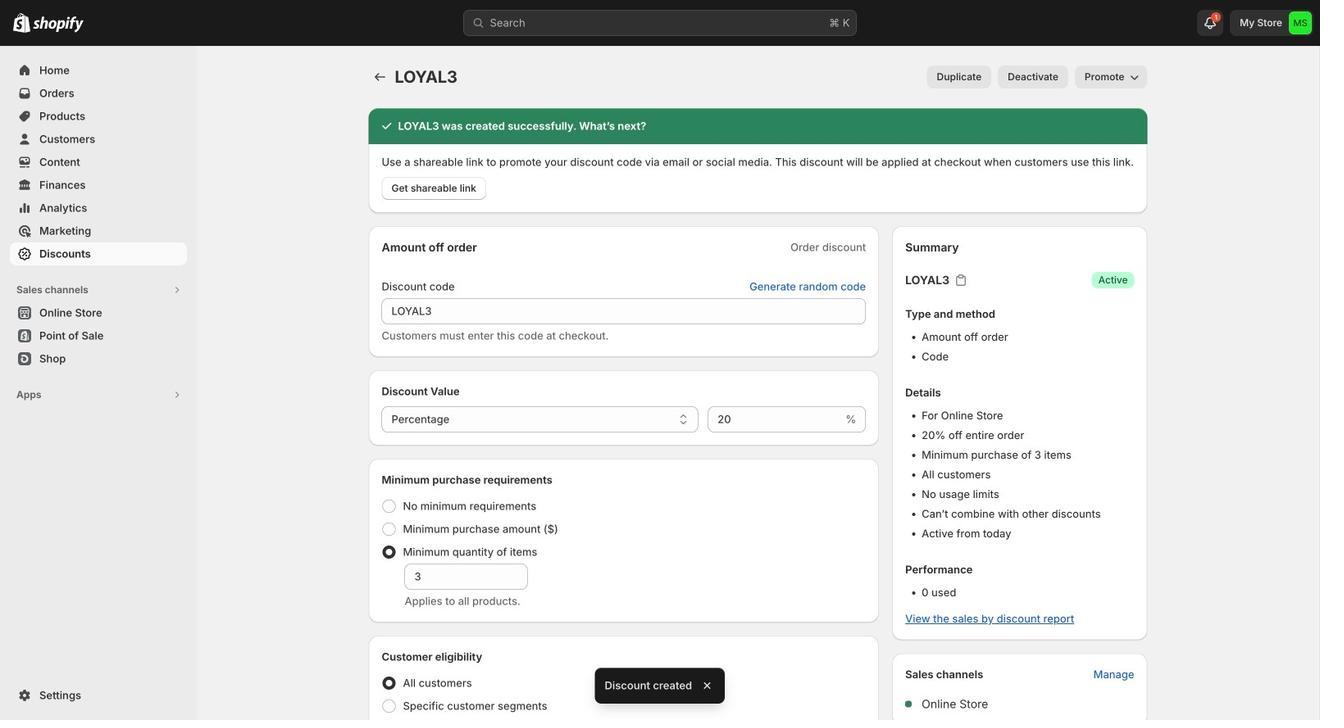 Task type: locate. For each thing, give the bounding box(es) containing it.
None text field
[[382, 299, 866, 325]]

my store image
[[1289, 11, 1312, 34]]

shopify image
[[13, 13, 30, 33], [33, 16, 84, 33]]

0 horizontal spatial shopify image
[[13, 13, 30, 33]]

None text field
[[708, 407, 843, 433], [405, 564, 528, 591], [708, 407, 843, 433], [405, 564, 528, 591]]



Task type: describe. For each thing, give the bounding box(es) containing it.
1 horizontal spatial shopify image
[[33, 16, 84, 33]]



Task type: vqa. For each thing, say whether or not it's contained in the screenshot.
the leftmost Shopify image
yes



